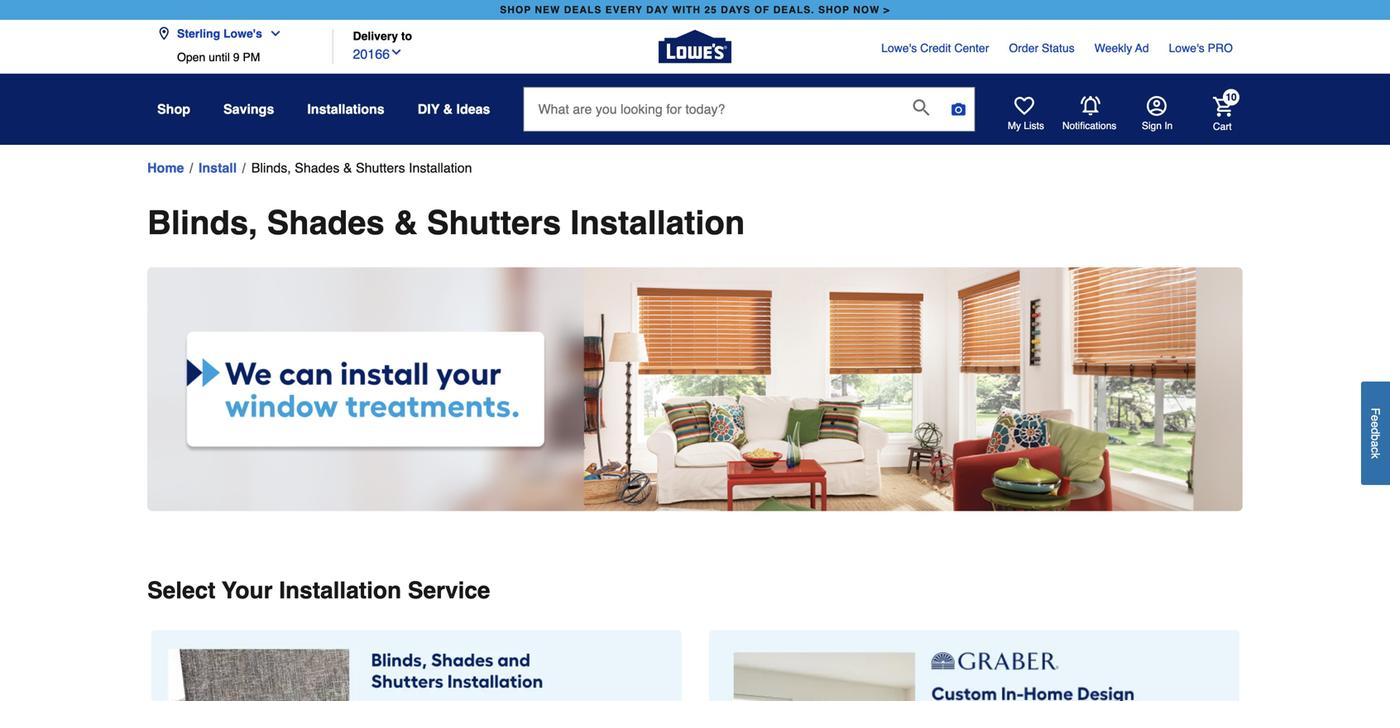 Task type: vqa. For each thing, say whether or not it's contained in the screenshot.
the b
yes



Task type: describe. For each thing, give the bounding box(es) containing it.
lowe's home improvement account image
[[1147, 96, 1167, 116]]

lowe's credit center link
[[882, 40, 990, 56]]

diy & ideas button
[[418, 94, 490, 124]]

shop new deals every day with 25 days of deals. shop now >
[[500, 4, 891, 16]]

0 vertical spatial blinds, shades & shutters installation
[[251, 160, 472, 175]]

9
[[233, 50, 240, 64]]

of
[[755, 4, 770, 16]]

my lists
[[1008, 120, 1045, 132]]

2 e from the top
[[1370, 422, 1383, 428]]

day
[[647, 4, 669, 16]]

sign in button
[[1142, 96, 1173, 132]]

ideas
[[457, 101, 490, 117]]

chevron down image
[[390, 46, 403, 59]]

deals.
[[774, 4, 815, 16]]

lowe's for lowe's credit center
[[882, 41, 917, 55]]

shop new deals every day with 25 days of deals. shop now > link
[[497, 0, 894, 20]]

install
[[199, 160, 237, 175]]

lowe's home improvement cart image
[[1214, 97, 1233, 117]]

cart
[[1214, 121, 1232, 132]]

1 e from the top
[[1370, 415, 1383, 422]]

20166
[[353, 46, 390, 62]]

0 vertical spatial shutters
[[356, 160, 405, 175]]

install link
[[199, 158, 237, 178]]

chevron down image
[[262, 27, 282, 40]]

lowe's home improvement notification center image
[[1081, 96, 1101, 116]]

shop button
[[157, 94, 190, 124]]

25
[[705, 4, 717, 16]]

sterling
[[177, 27, 220, 40]]

weekly ad
[[1095, 41, 1150, 55]]

shop
[[157, 101, 190, 117]]

order status
[[1009, 41, 1075, 55]]

installations button
[[307, 94, 385, 124]]

ad
[[1136, 41, 1150, 55]]

to
[[401, 29, 412, 43]]

home
[[147, 160, 184, 175]]

savings button
[[224, 94, 274, 124]]

center
[[955, 41, 990, 55]]

sign
[[1142, 120, 1162, 132]]

order
[[1009, 41, 1039, 55]]

in
[[1165, 120, 1173, 132]]

lowe's home improvement logo image
[[659, 10, 732, 83]]

open
[[177, 50, 206, 64]]

20166 button
[[353, 43, 403, 64]]

service
[[408, 577, 490, 604]]

search image
[[913, 99, 930, 116]]

2 shop from the left
[[819, 4, 850, 16]]

Search Query text field
[[524, 88, 900, 131]]

installations
[[307, 101, 385, 117]]

1 vertical spatial shades
[[267, 204, 385, 242]]

new
[[535, 4, 561, 16]]

lowe's pro
[[1169, 41, 1233, 55]]

0 vertical spatial blinds,
[[251, 160, 291, 175]]

savings
[[224, 101, 274, 117]]

my
[[1008, 120, 1022, 132]]

delivery
[[353, 29, 398, 43]]

lowe's for lowe's pro
[[1169, 41, 1205, 55]]

days
[[721, 4, 751, 16]]

camera image
[[951, 101, 967, 118]]

diy & ideas
[[418, 101, 490, 117]]

credit
[[921, 41, 952, 55]]

1 vertical spatial blinds, shades & shutters installation
[[147, 204, 745, 242]]



Task type: locate. For each thing, give the bounding box(es) containing it.
my lists link
[[1008, 96, 1045, 132]]

lowe's up 9
[[224, 27, 262, 40]]

1 horizontal spatial installation
[[409, 160, 472, 175]]

1 horizontal spatial shutters
[[427, 204, 561, 242]]

2 horizontal spatial &
[[443, 101, 453, 117]]

& right diy
[[443, 101, 453, 117]]

lowe's credit center
[[882, 41, 990, 55]]

blinds, down "install" link
[[147, 204, 258, 242]]

e up the b
[[1370, 422, 1383, 428]]

sign in
[[1142, 120, 1173, 132]]

select
[[147, 577, 216, 604]]

2 horizontal spatial installation
[[571, 204, 745, 242]]

your
[[222, 577, 273, 604]]

pro
[[1208, 41, 1233, 55]]

a
[[1370, 441, 1383, 447]]

lowe's left pro on the top
[[1169, 41, 1205, 55]]

with
[[673, 4, 701, 16]]

2 vertical spatial &
[[394, 204, 418, 242]]

>
[[884, 4, 891, 16]]

10
[[1226, 91, 1237, 103]]

e
[[1370, 415, 1383, 422], [1370, 422, 1383, 428]]

sterling lowe's button
[[157, 17, 289, 50]]

home link
[[147, 158, 184, 178]]

blinds, shades and shutters installation. image
[[151, 630, 682, 701]]

until
[[209, 50, 230, 64]]

blinds, shades & shutters installation
[[251, 160, 472, 175], [147, 204, 745, 242]]

lists
[[1024, 120, 1045, 132]]

1 horizontal spatial lowe's
[[882, 41, 917, 55]]

shop left new
[[500, 4, 532, 16]]

blinds, shades & shutters installation link
[[251, 158, 472, 178]]

status
[[1042, 41, 1075, 55]]

f e e d b a c k button
[[1362, 382, 1391, 485]]

weekly
[[1095, 41, 1133, 55]]

we can install your window treatments. image
[[147, 267, 1243, 511]]

installation
[[409, 160, 472, 175], [571, 204, 745, 242], [279, 577, 402, 604]]

0 vertical spatial &
[[443, 101, 453, 117]]

0 vertical spatial shades
[[295, 160, 340, 175]]

& inside button
[[443, 101, 453, 117]]

lowe's left credit
[[882, 41, 917, 55]]

shades
[[295, 160, 340, 175], [267, 204, 385, 242]]

lowe's
[[224, 27, 262, 40], [882, 41, 917, 55], [1169, 41, 1205, 55]]

2 horizontal spatial lowe's
[[1169, 41, 1205, 55]]

k
[[1370, 453, 1383, 459]]

1 shop from the left
[[500, 4, 532, 16]]

shop left now
[[819, 4, 850, 16]]

f
[[1370, 408, 1383, 415]]

lowe's pro link
[[1169, 40, 1233, 56]]

every
[[606, 4, 643, 16]]

1 horizontal spatial &
[[394, 204, 418, 242]]

f e e d b a c k
[[1370, 408, 1383, 459]]

& down blinds, shades & shutters installation link on the left top of page
[[394, 204, 418, 242]]

shades down installations button
[[295, 160, 340, 175]]

0 horizontal spatial installation
[[279, 577, 402, 604]]

0 horizontal spatial lowe's
[[224, 27, 262, 40]]

0 horizontal spatial &
[[343, 160, 352, 175]]

0 horizontal spatial shutters
[[356, 160, 405, 175]]

&
[[443, 101, 453, 117], [343, 160, 352, 175], [394, 204, 418, 242]]

b
[[1370, 434, 1383, 441]]

diy
[[418, 101, 440, 117]]

1 vertical spatial &
[[343, 160, 352, 175]]

1 vertical spatial blinds,
[[147, 204, 258, 242]]

1 vertical spatial installation
[[571, 204, 745, 242]]

1 vertical spatial shutters
[[427, 204, 561, 242]]

location image
[[157, 27, 171, 40]]

pm
[[243, 50, 260, 64]]

c
[[1370, 447, 1383, 453]]

weekly ad link
[[1095, 40, 1150, 56]]

blinds, right install
[[251, 160, 291, 175]]

0 horizontal spatial shop
[[500, 4, 532, 16]]

order status link
[[1009, 40, 1075, 56]]

graber custom in-home design and installation. image
[[709, 630, 1240, 701]]

0 vertical spatial installation
[[409, 160, 472, 175]]

shop
[[500, 4, 532, 16], [819, 4, 850, 16]]

& down installations button
[[343, 160, 352, 175]]

shutters
[[356, 160, 405, 175], [427, 204, 561, 242]]

2 vertical spatial installation
[[279, 577, 402, 604]]

d
[[1370, 428, 1383, 434]]

now
[[854, 4, 880, 16]]

open until 9 pm
[[177, 50, 260, 64]]

None search field
[[524, 87, 976, 147]]

1 horizontal spatial shop
[[819, 4, 850, 16]]

delivery to
[[353, 29, 412, 43]]

select your installation service
[[147, 577, 490, 604]]

lowe's inside button
[[224, 27, 262, 40]]

deals
[[564, 4, 602, 16]]

blinds,
[[251, 160, 291, 175], [147, 204, 258, 242]]

sterling lowe's
[[177, 27, 262, 40]]

shades down blinds, shades & shutters installation link on the left top of page
[[267, 204, 385, 242]]

e up d
[[1370, 415, 1383, 422]]

notifications
[[1063, 120, 1117, 132]]

lowe's home improvement lists image
[[1015, 96, 1035, 116]]



